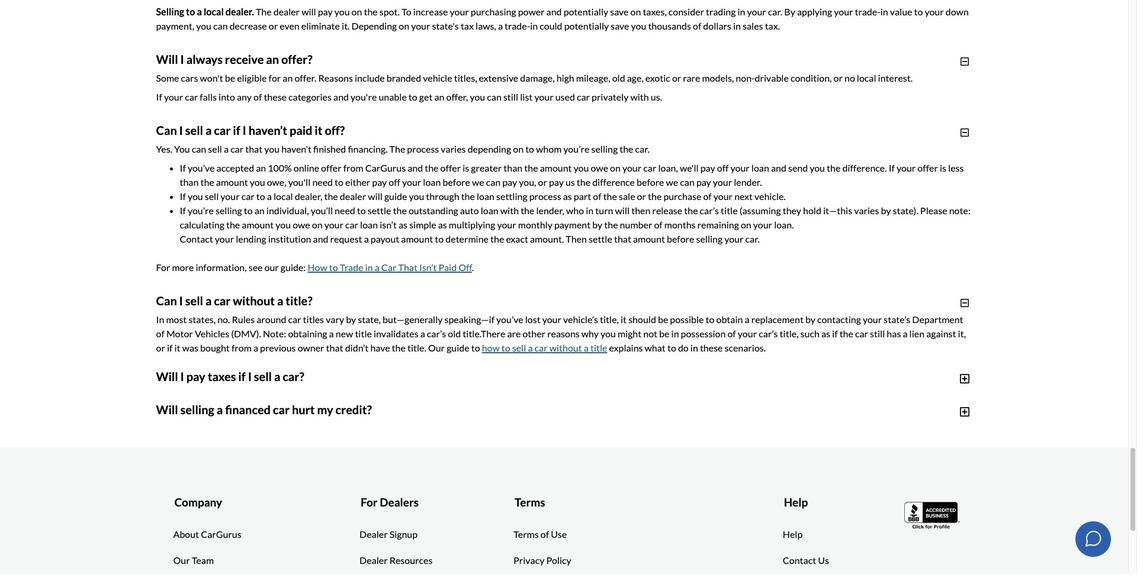 Task type: locate. For each thing, give the bounding box(es) containing it.
terms for terms
[[515, 496, 545, 510]]

tax
[[461, 20, 474, 32], [899, 390, 912, 401]]

of down obtain
[[728, 328, 736, 340]]

rules
[[174, 390, 194, 401]]

or inside the in most states, no. rules around car titles vary by state, but—generally speaking—if you've lost your vehicle's title, it should be possible to obtain a replacement by contacting your state's department of motor vehicles (dmv). note: obtaining a new title invalidates a car's old title.there are other reasons why you might not be in possession of your car's title, such as if the car still has a lien against it, or if it was bought from a previous owner that didn't have the title. our guide to
[[156, 343, 165, 354]]

it down ask
[[913, 437, 919, 449]]

with inside if you've accepted an 100% online offer from cargurus and the offer is greater than the amount you owe on your car loan, we'll pay off your loan and send you the difference. if your offer is less than the amount you owe, you'll need to either pay off your loan before we can pay you, or pay us the difference before we can pay your lender. if you sell your car to a local dealer, the dealer will guide you through the loan settling process as part of the sale or the purchase of your next vehicle. if you're selling to an individual, you'll need to settle the outstanding auto loan with the lender, who in turn will then release the car's title (assuming they hold it—this varies by state). please note: calculating the amount you owe on your car loan isn't as simple as multiplying your monthly payment by the number of months remaining on your loan. contact your lending institution and request a payout amount to determine the exact amount. then settle that amount before selling your car.
[[501, 205, 519, 216]]

0 horizontal spatial more
[[172, 262, 194, 273]]

process
[[407, 144, 439, 155], [529, 191, 561, 202]]

0 vertical spatial what
[[645, 343, 666, 354]]

0 horizontal spatial what
[[246, 390, 267, 401]]

that
[[398, 262, 418, 273]]

car inside alternative routes that will harm your credit include paying a settlement balance, voluntary surrender of the vehicle or repossession of the vehicle. if you're struggling to pay back your car loan, it's important to speak to the lender to see what options might be available to you.
[[906, 485, 919, 496]]

by up new
[[346, 314, 356, 325]]

dealer for dealer signup
[[360, 529, 388, 540]]

with down read
[[826, 437, 845, 449]]

for up balance on the bottom of page
[[744, 404, 757, 415]]

will for will i pay taxes if i sell a car? the rules and laws on what taxes you pay when selling your car to a private party vary by state (and in some cases even by city). the most important thing to know is that you only pay tax on any profit made from the car sale. if you sell a car for less than you paid for, there's no sales tax. however, if you sell your car for more money than you paid for it, the internal revenue services (irs) considers that a capital gain, and you'll need to report it when you file your federal and state income taxes. only then will you know if you owe any taxes. for more information, read out full guide:
[[156, 370, 178, 384]]

consider inside the dealer will pay you on the spot. to increase your purchasing power and potentially save on taxes, consider trading in your car. by applying your trade-in value to your down payment, you can decrease or even eliminate it. depending on your state's tax laws, a trade-in could potentially save you thousands of dollars in sales tax.
[[669, 6, 704, 17]]

2 horizontal spatial any
[[926, 390, 941, 401]]

options inside "if you're worried that selling a financed car might hurt your credit, the important point to consider is whether you can settle your debt as agreed with the lender. contact your lender and ask for your payoff balance, which is a figure based on the remainder of the loan payments plus accompanying interest and fees. if you can sell your car and settle the payoff loan with the lender, then it won't hurt your credit. if you sell your car but still can't meet the payoff balance, there are other options open to you, such as refinancing the remaining balance to make payments smaller. doing this shouldn't hurt your credit because you'll still be paying the loan back in full."
[[503, 452, 534, 463]]

a right the has
[[903, 328, 908, 340]]

plus
[[475, 437, 492, 449]]

1 vertical spatial state
[[468, 418, 489, 430]]

a inside the dealer will pay you on the spot. to increase your purchasing power and potentially save on taxes, consider trading in your car. by applying your trade-in value to your down payment, you can decrease or even eliminate it. depending on your state's tax laws, a trade-in could potentially save you thousands of dollars in sales tax.
[[498, 20, 503, 32]]

on up "can't"
[[314, 437, 325, 449]]

vehicle down refinancing
[[601, 485, 630, 496]]

applying
[[797, 6, 833, 17]]

local left interest.
[[857, 72, 877, 84]]

tax up the (irs)
[[899, 390, 912, 401]]

1 vertical spatial guide:
[[880, 418, 906, 430]]

2 vertical spatial need
[[274, 418, 294, 430]]

you
[[174, 144, 190, 155]]

are
[[507, 328, 521, 340], [463, 452, 477, 463]]

lender. inside "if you're worried that selling a financed car might hurt your credit, the important point to consider is whether you can settle your debt as agreed with the lender. contact your lender and ask for your payoff balance, which is a figure based on the remainder of the loan payments plus accompanying interest and fees. if you can sell your car and settle the payoff loan with the lender, then it won't hurt your credit. if you sell your car but still can't meet the payoff balance, there are other options open to you, such as refinancing the remaining balance to make payments smaller. doing this shouldn't hurt your credit because you'll still be paying the loan back in full."
[[781, 423, 809, 434]]

remaining inside "if you're worried that selling a financed car might hurt your credit, the important point to consider is whether you can settle your debt as agreed with the lender. contact your lender and ask for your payoff balance, which is a figure based on the remainder of the loan payments plus accompanying interest and fees. if you can sell your car and settle the payoff loan with the lender, then it won't hurt your credit. if you sell your car but still can't meet the payoff balance, there are other options open to you, such as refinancing the remaining balance to make payments smaller. doing this shouldn't hurt your credit because you'll still be paying the loan back in full."
[[684, 452, 726, 463]]

0 horizontal spatial offer
[[321, 162, 342, 174]]

lender down services
[[867, 423, 894, 434]]

0 vertical spatial lender,
[[536, 205, 565, 216]]

us
[[566, 177, 575, 188]]

branded
[[387, 72, 421, 84]]

1 horizontal spatial tax
[[899, 390, 912, 401]]

selling to a local dealer.
[[156, 6, 254, 17]]

0 vertical spatial our
[[428, 343, 445, 354]]

when up "my"
[[326, 390, 349, 401]]

car. inside if you've accepted an 100% online offer from cargurus and the offer is greater than the amount you owe on your car loan, we'll pay off your loan and send you the difference. if your offer is less than the amount you owe, you'll need to either pay off your loan before we can pay you, or pay us the difference before we can pay your lender. if you sell your car to a local dealer, the dealer will guide you through the loan settling process as part of the sale or the purchase of your next vehicle. if you're selling to an individual, you'll need to settle the outstanding auto loan with the lender, who in turn will then release the car's title (assuming they hold it—this varies by state). please note: calculating the amount you owe on your car loan isn't as simple as multiplying your monthly payment by the number of months remaining on your loan. contact your lending institution and request a payout amount to determine the exact amount. then settle that amount before selling your car.
[[746, 234, 760, 245]]

1 horizontal spatial trade-
[[855, 6, 881, 17]]

then
[[566, 234, 587, 245]]

need inside "will i pay taxes if i sell a car? the rules and laws on what taxes you pay when selling your car to a private party vary by state (and in some cases even by city). the most important thing to know is that you only pay tax on any profit made from the car sale. if you sell a car for less than you paid for, there's no sales tax. however, if you sell your car for more money than you paid for it, the internal revenue services (irs) considers that a capital gain, and you'll need to report it when you file your federal and state income taxes. only then will you know if you owe any taxes. for more information, read out full guide:"
[[274, 418, 294, 430]]

paid
[[439, 262, 457, 273]]

remaining inside if you've accepted an 100% online offer from cargurus and the offer is greater than the amount you owe on your car loan, we'll pay off your loan and send you the difference. if your offer is less than the amount you owe, you'll need to either pay off your loan before we can pay you, or pay us the difference before we can pay your lender. if you sell your car to a local dealer, the dealer will guide you through the loan settling process as part of the sale or the purchase of your next vehicle. if you're selling to an individual, you'll need to settle the outstanding auto loan with the lender, who in turn will then release the car's title (assuming they hold it—this varies by state). please note: calculating the amount you owe on your car loan isn't as simple as multiplying your monthly payment by the number of months remaining on your loan. contact your lending institution and request a payout amount to determine the exact amount. then settle that amount before selling your car.
[[698, 219, 739, 231]]

1 vertical spatial terms
[[514, 529, 539, 540]]

in inside if you've accepted an 100% online offer from cargurus and the offer is greater than the amount you owe on your car loan, we'll pay off your loan and send you the difference. if your offer is less than the amount you owe, you'll need to either pay off your loan before we can pay you, or pay us the difference before we can pay your lender. if you sell your car to a local dealer, the dealer will guide you through the loan settling process as part of the sale or the purchase of your next vehicle. if you're selling to an individual, you'll need to settle the outstanding auto loan with the lender, who in turn will then release the car's title (assuming they hold it—this varies by state). please note: calculating the amount you owe on your car loan isn't as simple as multiplying your monthly payment by the number of months remaining on your loan. contact your lending institution and request a payout amount to determine the exact amount. then settle that amount before selling your car.
[[586, 205, 594, 216]]

our
[[428, 343, 445, 354], [173, 555, 190, 566]]

guide
[[384, 191, 407, 202], [447, 343, 470, 354]]

car's inside if you've accepted an 100% online offer from cargurus and the offer is greater than the amount you owe on your car loan, we'll pay off your loan and send you the difference. if your offer is less than the amount you owe, you'll need to either pay off your loan before we can pay you, or pay us the difference before we can pay your lender. if you sell your car to a local dealer, the dealer will guide you through the loan settling process as part of the sale or the purchase of your next vehicle. if you're selling to an individual, you'll need to settle the outstanding auto loan with the lender, who in turn will then release the car's title (assuming they hold it—this varies by state). please note: calculating the amount you owe on your car loan isn't as simple as multiplying your monthly payment by the number of months remaining on your loan. contact your lending institution and request a payout amount to determine the exact amount. then settle that amount before selling your car.
[[700, 205, 719, 216]]

city).
[[654, 390, 674, 401]]

include inside alternative routes that will harm your credit include paying a settlement balance, voluntary surrender of the vehicle or repossession of the vehicle. if you're struggling to pay back your car loan, it's important to speak to the lender to see what options might be available to you.
[[340, 485, 370, 496]]

vehicle
[[423, 72, 452, 84], [601, 485, 630, 496]]

of
[[693, 20, 702, 32], [254, 91, 262, 103], [593, 191, 602, 202], [704, 191, 712, 202], [654, 219, 663, 231], [156, 328, 165, 340], [728, 328, 736, 340], [387, 437, 395, 449], [575, 485, 584, 496], [699, 485, 707, 496], [541, 529, 549, 540]]

there
[[439, 452, 461, 463]]

2 dealer from the top
[[360, 555, 388, 566]]

what down not
[[645, 343, 666, 354]]

2 vertical spatial important
[[156, 499, 198, 510]]

2 vertical spatial local
[[274, 191, 293, 202]]

what inside alternative routes that will harm your credit include paying a settlement balance, voluntary surrender of the vehicle or repossession of the vehicle. if you're struggling to pay back your car loan, it's important to speak to the lender to see what options might be available to you.
[[318, 499, 338, 510]]

we up "purchase"
[[666, 177, 679, 188]]

0 horizontal spatial before
[[443, 177, 470, 188]]

taxes
[[208, 370, 236, 384], [269, 390, 291, 401]]

payoff up make
[[779, 437, 805, 449]]

you'll inside "will i pay taxes if i sell a car? the rules and laws on what taxes you pay when selling your car to a private party vary by state (and in some cases even by city). the most important thing to know is that you only pay tax on any profit made from the car sale. if you sell a car for less than you paid for, there's no sales tax. however, if you sell your car for more money than you paid for it, the internal revenue services (irs) considers that a capital gain, and you'll need to report it when you file your federal and state income taxes. only then will you know if you owe any taxes. for more information, read out full guide:"
[[250, 418, 272, 430]]

1 vertical spatial loan,
[[921, 485, 941, 496]]

off
[[717, 162, 729, 174], [389, 177, 401, 188]]

off right we'll
[[717, 162, 729, 174]]

1 horizontal spatial local
[[274, 191, 293, 202]]

1 can from the top
[[156, 123, 177, 138]]

1 horizontal spatial less
[[949, 162, 964, 174]]

of right 'part'
[[593, 191, 602, 202]]

balance, inside alternative routes that will harm your credit include paying a settlement balance, voluntary surrender of the vehicle or repossession of the vehicle. if you're struggling to pay back your car loan, it's important to speak to the lender to see what options might be available to you.
[[454, 485, 488, 496]]

sell up calculating
[[205, 191, 219, 202]]

get
[[419, 91, 433, 103]]

old
[[612, 72, 625, 84], [448, 328, 461, 340]]

1 vertical spatial information,
[[776, 418, 827, 430]]

high
[[557, 72, 575, 84]]

1 horizontal spatial important
[[443, 423, 485, 434]]

will inside alternative routes that will harm your credit include paying a settlement balance, voluntary surrender of the vehicle or repossession of the vehicle. if you're struggling to pay back your car loan, it's important to speak to the lender to see what options might be available to you.
[[253, 485, 267, 496]]

1 horizontal spatial loan,
[[921, 485, 941, 496]]

vary up new
[[326, 314, 344, 325]]

payoff
[[156, 437, 182, 449], [779, 437, 805, 449], [375, 452, 401, 463]]

credit,
[[399, 423, 426, 434]]

1 horizontal spatial guide:
[[880, 418, 906, 430]]

and down sale.
[[232, 418, 248, 430]]

1 horizontal spatial need
[[312, 177, 333, 188]]

1 will from the top
[[156, 52, 178, 67]]

pay right we'll
[[701, 162, 716, 174]]

consider up the thousands
[[669, 6, 704, 17]]

2 vertical spatial contact
[[783, 555, 817, 566]]

of inside the dealer will pay you on the spot. to increase your purchasing power and potentially save on taxes, consider trading in your car. by applying your trade-in value to your down payment, you can decrease or even eliminate it. depending on your state's tax laws, a trade-in could potentially save you thousands of dollars in sales tax.
[[693, 20, 702, 32]]

payoff up credit.
[[156, 437, 182, 449]]

privacy
[[514, 555, 545, 566]]

0 horizontal spatial might
[[333, 423, 357, 434]]

terms up terms of use
[[515, 496, 545, 510]]

pay inside alternative routes that will harm your credit include paying a settlement balance, voluntary surrender of the vehicle or repossession of the vehicle. if you're struggling to pay back your car loan, it's important to speak to the lender to see what options might be available to you.
[[847, 485, 862, 496]]

trade- left value at the top of the page
[[855, 6, 881, 17]]

1 vertical spatial from
[[232, 343, 252, 354]]

my
[[317, 403, 333, 417]]

whom
[[536, 144, 562, 155]]

it left was at the left bottom of the page
[[174, 343, 180, 354]]

how to sell a car without a title explains what to do in these scenarios.
[[482, 343, 766, 354]]

you're right 'whom' on the left of page
[[564, 144, 590, 155]]

1 dealer from the top
[[360, 529, 388, 540]]

out
[[849, 418, 863, 430]]

2 offer from the left
[[441, 162, 461, 174]]

taxes. down however,
[[523, 418, 547, 430]]

guide inside if you've accepted an 100% online offer from cargurus and the offer is greater than the amount you owe on your car loan, we'll pay off your loan and send you the difference. if your offer is less than the amount you owe, you'll need to either pay off your loan before we can pay you, or pay us the difference before we can pay your lender. if you sell your car to a local dealer, the dealer will guide you through the loan settling process as part of the sale or the purchase of your next vehicle. if you're selling to an individual, you'll need to settle the outstanding auto loan with the lender, who in turn will then release the car's title (assuming they hold it—this varies by state). please note: calculating the amount you owe on your car loan isn't as simple as multiplying your monthly payment by the number of months remaining on your loan. contact your lending institution and request a payout amount to determine the exact amount. then settle that amount before selling your car.
[[384, 191, 407, 202]]

make
[[772, 452, 794, 463]]

1 horizontal spatial taxes
[[269, 390, 291, 401]]

offer up please on the top right of page
[[918, 162, 938, 174]]

you'll down dealer,
[[311, 205, 333, 216]]

any right into
[[237, 91, 252, 103]]

lender. down internal
[[781, 423, 809, 434]]

0 vertical spatial can
[[156, 123, 177, 138]]

you'll
[[288, 177, 311, 188]]

on left taxes,
[[631, 6, 641, 17]]

0 horizontal spatial you,
[[519, 177, 536, 188]]

0 vertical spatial sales
[[743, 20, 763, 32]]

such
[[801, 328, 820, 340], [589, 452, 608, 463]]

1 horizontal spatial car's
[[700, 205, 719, 216]]

we
[[472, 177, 484, 188], [666, 177, 679, 188]]

important inside alternative routes that will harm your credit include paying a settlement balance, voluntary surrender of the vehicle or repossession of the vehicle. if you're struggling to pay back your car loan, it's important to speak to the lender to see what options might be available to you.
[[156, 499, 198, 510]]

1 vertical spatial you,
[[570, 452, 587, 463]]

0 vertical spatial other
[[523, 328, 546, 340]]

title down next
[[721, 205, 738, 216]]

or inside alternative routes that will harm your credit include paying a settlement balance, voluntary surrender of the vehicle or repossession of the vehicle. if you're struggling to pay back your car loan, it's important to speak to the lender to see what options might be available to you.
[[632, 485, 641, 496]]

will up eliminate
[[302, 6, 316, 17]]

can down selling to a local dealer. at the left top of the page
[[213, 20, 228, 32]]

you.
[[460, 499, 477, 510]]

loan.
[[774, 219, 794, 231]]

will down rules
[[156, 403, 178, 417]]

lender. inside if you've accepted an 100% online offer from cargurus and the offer is greater than the amount you owe on your car loan, we'll pay off your loan and send you the difference. if your offer is less than the amount you owe, you'll need to either pay off your loan before we can pay you, or pay us the difference before we can pay your lender. if you sell your car to a local dealer, the dealer will guide you through the loan settling process as part of the sale or the purchase of your next vehicle. if you're selling to an individual, you'll need to settle the outstanding auto loan with the lender, who in turn will then release the car's title (assuming they hold it—this varies by state). please note: calculating the amount you owe on your car loan isn't as simple as multiplying your monthly payment by the number of months remaining on your loan. contact your lending institution and request a payout amount to determine the exact amount. then settle that amount before selling your car.
[[734, 177, 762, 188]]

2 horizontal spatial before
[[667, 234, 695, 245]]

decrease
[[230, 20, 267, 32]]

repossession
[[643, 485, 697, 496]]

company
[[174, 496, 222, 510]]

then inside if you've accepted an 100% online offer from cargurus and the offer is greater than the amount you owe on your car loan, we'll pay off your loan and send you the difference. if your offer is less than the amount you owe, you'll need to either pay off your loan before we can pay you, or pay us the difference before we can pay your lender. if you sell your car to a local dealer, the dealer will guide you through the loan settling process as part of the sale or the purchase of your next vehicle. if you're selling to an individual, you'll need to settle the outstanding auto loan with the lender, who in turn will then release the car's title (assuming they hold it—this varies by state). please note: calculating the amount you owe on your car loan isn't as simple as multiplying your monthly payment by the number of months remaining on your loan. contact your lending institution and request a payout amount to determine the exact amount. then settle that amount before selling your car.
[[632, 205, 651, 216]]

2 taxes. from the left
[[710, 418, 734, 430]]

and down agreed
[[720, 437, 736, 449]]

about cargurus link
[[173, 528, 242, 542]]

of right repossession
[[699, 485, 707, 496]]

0 vertical spatial haven't
[[249, 123, 287, 138]]

and right federal
[[451, 418, 467, 430]]

or left repossession
[[632, 485, 641, 496]]

i for can i sell a car without a title?
[[179, 294, 183, 308]]

lender,
[[536, 205, 565, 216], [862, 437, 890, 449]]

for,
[[405, 404, 418, 415]]

a inside alternative routes that will harm your credit include paying a settlement balance, voluntary surrender of the vehicle or repossession of the vehicle. if you're struggling to pay back your car loan, it's important to speak to the lender to see what options might be available to you.
[[401, 485, 406, 496]]

less inside if you've accepted an 100% online offer from cargurus and the offer is greater than the amount you owe on your car loan, we'll pay off your loan and send you the difference. if your offer is less than the amount you owe, you'll need to either pay off your loan before we can pay you, or pay us the difference before we can pay your lender. if you sell your car to a local dealer, the dealer will guide you through the loan settling process as part of the sale or the purchase of your next vehicle. if you're selling to an individual, you'll need to settle the outstanding auto loan with the lender, who in turn will then release the car's title (assuming they hold it—this varies by state). please note: calculating the amount you owe on your car loan isn't as simple as multiplying your monthly payment by the number of months remaining on your loan. contact your lending institution and request a payout amount to determine the exact amount. then settle that amount before selling your car.
[[949, 162, 964, 174]]

0 vertical spatial vary
[[326, 314, 344, 325]]

outstanding
[[409, 205, 458, 216]]

you're down made
[[164, 423, 190, 434]]

1 vertical spatial taxes
[[269, 390, 291, 401]]

1 vertical spatial trade-
[[505, 20, 530, 32]]

0 horizontal spatial financed
[[225, 403, 271, 417]]

you inside the in most states, no. rules around car titles vary by state, but—generally speaking—if you've lost your vehicle's title, it should be possible to obtain a replacement by contacting your state's department of motor vehicles (dmv). note: obtaining a new title invalidates a car's old title.there are other reasons why you might not be in possession of your car's title, such as if the car still has a lien against it, or if it was bought from a previous owner that didn't have the title. our guide to
[[601, 328, 616, 340]]

back down doing
[[864, 485, 883, 496]]

0 horizontal spatial paying
[[312, 466, 339, 477]]

0 vertical spatial varies
[[441, 144, 466, 155]]

1 vertical spatial car.
[[635, 144, 650, 155]]

that down new
[[326, 343, 343, 354]]

a down (dmv). on the left of page
[[254, 343, 258, 354]]

for for for dealers
[[361, 496, 378, 510]]

1 vertical spatial title
[[355, 328, 372, 340]]

and inside the dealer will pay you on the spot. to increase your purchasing power and potentially save on taxes, consider trading in your car. by applying your trade-in value to your down payment, you can decrease or even eliminate it. depending on your state's tax laws, a trade-in could potentially save you thousands of dollars in sales tax.
[[547, 6, 562, 17]]

1 vertical spatial financed
[[281, 423, 316, 434]]

party
[[464, 390, 486, 401]]

dealer right dealer.
[[274, 6, 300, 17]]

offer
[[321, 162, 342, 174], [441, 162, 461, 174], [918, 162, 938, 174]]

3 offer from the left
[[918, 162, 938, 174]]

it—this
[[824, 205, 853, 216]]

still
[[504, 91, 518, 103], [870, 328, 885, 340], [298, 452, 313, 463], [283, 466, 298, 477]]

no down private
[[450, 404, 461, 415]]

2 vertical spatial any
[[694, 418, 708, 430]]

we down the greater
[[472, 177, 484, 188]]

sale
[[619, 191, 635, 202]]

1 vertical spatial then
[[571, 418, 590, 430]]

0 horizontal spatial credit
[[197, 466, 221, 477]]

3 will from the top
[[156, 403, 178, 417]]

1 horizontal spatial it,
[[958, 328, 966, 340]]

vehicle. inside if you've accepted an 100% online offer from cargurus and the offer is greater than the amount you owe on your car loan, we'll pay off your loan and send you the difference. if your offer is less than the amount you owe, you'll need to either pay off your loan before we can pay you, or pay us the difference before we can pay your lender. if you sell your car to a local dealer, the dealer will guide you through the loan settling process as part of the sale or the purchase of your next vehicle. if you're selling to an individual, you'll need to settle the outstanding auto loan with the lender, who in turn will then release the car's title (assuming they hold it—this varies by state). please note: calculating the amount you owe on your car loan isn't as simple as multiplying your monthly payment by the number of months remaining on your loan. contact your lending institution and request a payout amount to determine the exact amount. then settle that amount before selling your car.
[[755, 191, 786, 202]]

what down "can't"
[[318, 499, 338, 510]]

in inside the in most states, no. rules around car titles vary by state, but—generally speaking—if you've lost your vehicle's title, it should be possible to obtain a replacement by contacting your state's department of motor vehicles (dmv). note: obtaining a new title invalidates a car's old title.there are other reasons why you might not be in possession of your car's title, such as if the car still has a lien against it, or if it was bought from a previous owner that didn't have the title. our guide to
[[672, 328, 679, 340]]

1 vertical spatial lender,
[[862, 437, 890, 449]]

2 will from the top
[[156, 370, 178, 384]]

cargurus inside if you've accepted an 100% online offer from cargurus and the offer is greater than the amount you owe on your car loan, we'll pay off your loan and send you the difference. if your offer is less than the amount you owe, you'll need to either pay off your loan before we can pay you, or pay us the difference before we can pay your lender. if you sell your car to a local dealer, the dealer will guide you through the loan settling process as part of the sale or the purchase of your next vehicle. if you're selling to an individual, you'll need to settle the outstanding auto loan with the lender, who in turn will then release the car's title (assuming they hold it—this varies by state). please note: calculating the amount you owe on your car loan isn't as simple as multiplying your monthly payment by the number of months remaining on your loan. contact your lending institution and request a payout amount to determine the exact amount. then settle that amount before selling your car.
[[365, 162, 406, 174]]

0 vertical spatial then
[[632, 205, 651, 216]]

obtain
[[717, 314, 743, 325]]

tax left the laws,
[[461, 20, 474, 32]]

for
[[156, 262, 170, 273], [736, 418, 750, 430], [361, 496, 378, 510]]

see
[[249, 262, 263, 273], [302, 499, 316, 510]]

guide: down the (irs)
[[880, 418, 906, 430]]

sell inside if you've accepted an 100% online offer from cargurus and the offer is greater than the amount you owe on your car loan, we'll pay off your loan and send you the difference. if your offer is less than the amount you owe, you'll need to either pay off your loan before we can pay you, or pay us the difference before we can pay your lender. if you sell your car to a local dealer, the dealer will guide you through the loan settling process as part of the sale or the purchase of your next vehicle. if you're selling to an individual, you'll need to settle the outstanding auto loan with the lender, who in turn will then release the car's title (assuming they hold it—this varies by state). please note: calculating the amount you owe on your car loan isn't as simple as multiplying your monthly payment by the number of months remaining on your loan. contact your lending institution and request a payout amount to determine the exact amount. then settle that amount before selling your car.
[[205, 191, 219, 202]]

taxes up laws
[[208, 370, 236, 384]]

1 taxes. from the left
[[523, 418, 547, 430]]

0 vertical spatial car.
[[768, 6, 783, 17]]

2 can from the top
[[156, 294, 177, 308]]

from inside "will i pay taxes if i sell a car? the rules and laws on what taxes you pay when selling your car to a private party vary by state (and in some cases even by city). the most important thing to know is that you only pay tax on any profit made from the car sale. if you sell a car for less than you paid for, there's no sales tax. however, if you sell your car for more money than you paid for it, the internal revenue services (irs) considers that a capital gain, and you'll need to report it when you file your federal and state income taxes. only then will you know if you owe any taxes. for more information, read out full guide:"
[[181, 404, 201, 415]]

dealer
[[274, 6, 300, 17], [340, 191, 366, 202]]

2 vertical spatial car.
[[746, 234, 760, 245]]

0 vertical spatial payments
[[432, 437, 473, 449]]

the up decrease
[[256, 6, 272, 17]]

back inside "if you're worried that selling a financed car might hurt your credit, the important point to consider is whether you can settle your debt as agreed with the lender. contact your lender and ask for your payoff balance, which is a figure based on the remainder of the loan payments plus accompanying interest and fees. if you can sell your car and settle the payoff loan with the lender, then it won't hurt your credit. if you sell your car but still can't meet the payoff balance, there are other options open to you, such as refinancing the remaining balance to make payments smaller. doing this shouldn't hurt your credit because you'll still be paying the loan back in full."
[[376, 466, 395, 477]]

1 vertical spatial for
[[736, 418, 750, 430]]

guide down "title.there"
[[447, 343, 470, 354]]

are down plus
[[463, 452, 477, 463]]

2 vertical spatial balance,
[[454, 485, 488, 496]]

0 vertical spatial it,
[[958, 328, 966, 340]]

2 horizontal spatial local
[[857, 72, 877, 84]]

0 vertical spatial dealer
[[274, 6, 300, 17]]

paid up agreed
[[725, 404, 742, 415]]

you, down interest
[[570, 452, 587, 463]]

because
[[223, 466, 257, 477]]

tax. inside the dealer will pay you on the spot. to increase your purchasing power and potentially save on taxes, consider trading in your car. by applying your trade-in value to your down payment, you can decrease or even eliminate it. depending on your state's tax laws, a trade-in could potentially save you thousands of dollars in sales tax.
[[765, 20, 780, 32]]

voluntary
[[490, 485, 530, 496]]

1 horizontal spatial more
[[633, 404, 655, 415]]

1 vertical spatial paying
[[372, 485, 399, 496]]

1 offer from the left
[[321, 162, 342, 174]]

back left full.
[[376, 466, 395, 477]]

could
[[540, 20, 563, 32]]

alternative routes that will harm your credit include paying a settlement balance, voluntary surrender of the vehicle or repossession of the vehicle. if you're struggling to pay back your car loan, it's important to speak to the lender to see what options might be available to you.
[[156, 485, 955, 510]]

1 vertical spatial vary
[[488, 390, 506, 401]]

credit down "can't"
[[313, 485, 338, 496]]

finished
[[313, 144, 346, 155]]

1 horizontal spatial offer
[[441, 162, 461, 174]]

0 horizontal spatial lender,
[[536, 205, 565, 216]]

can
[[213, 20, 228, 32], [487, 91, 502, 103], [192, 144, 206, 155], [486, 177, 501, 188], [680, 177, 695, 188], [621, 423, 635, 434], [652, 437, 667, 449]]

our team
[[173, 555, 214, 566]]

vehicle. down balance on the bottom of page
[[724, 485, 756, 496]]

selling up credit?
[[351, 390, 377, 401]]

condition,
[[791, 72, 832, 84]]

lender inside alternative routes that will harm your credit include paying a settlement balance, voluntary surrender of the vehicle or repossession of the vehicle. if you're struggling to pay back your car loan, it's important to speak to the lender to see what options might be available to you.
[[262, 499, 289, 510]]

as
[[563, 191, 572, 202], [399, 219, 408, 231], [438, 219, 447, 231], [822, 328, 831, 340], [704, 423, 713, 434], [610, 452, 618, 463]]

when down credit?
[[343, 418, 366, 430]]

if your car falls into any of these categories and you're unable to get an offer, you can still list your used car privately with us.
[[156, 91, 662, 103]]

1 vertical spatial need
[[335, 205, 355, 216]]

financed
[[225, 403, 271, 417], [281, 423, 316, 434]]

drivable
[[755, 72, 789, 84]]

before up release
[[637, 177, 664, 188]]

0 horizontal spatial payments
[[432, 437, 473, 449]]

motor
[[166, 328, 193, 340]]

our inside the in most states, no. rules around car titles vary by state, but—generally speaking—if you've lost your vehicle's title, it should be possible to obtain a replacement by contacting your state's department of motor vehicles (dmv). note: obtaining a new title invalidates a car's old title.there are other reasons why you might not be in possession of your car's title, such as if the car still has a lien against it, or if it was bought from a previous owner that didn't have the title. our guide to
[[428, 343, 445, 354]]

2 horizontal spatial for
[[736, 418, 750, 430]]

these down the eligible
[[264, 91, 287, 103]]

a
[[197, 6, 202, 17], [498, 20, 503, 32], [206, 123, 212, 138], [224, 144, 229, 155], [267, 191, 272, 202], [364, 234, 369, 245], [375, 262, 380, 273], [206, 294, 212, 308], [277, 294, 283, 308], [745, 314, 750, 325], [329, 328, 334, 340], [420, 328, 425, 340], [903, 328, 908, 340], [254, 343, 258, 354], [528, 343, 533, 354], [584, 343, 589, 354], [274, 370, 280, 384], [426, 390, 430, 401], [217, 403, 223, 417], [294, 404, 299, 415], [175, 418, 180, 430], [274, 423, 279, 434], [255, 437, 260, 449], [401, 485, 406, 496]]

more
[[172, 262, 194, 273], [633, 404, 655, 415], [752, 418, 774, 430]]

is up revenue
[[818, 390, 825, 401]]

in inside "if you're worried that selling a financed car might hurt your credit, the important point to consider is whether you can settle your debt as agreed with the lender. contact your lender and ask for your payoff balance, which is a figure based on the remainder of the loan payments plus accompanying interest and fees. if you can sell your car and settle the payoff loan with the lender, then it won't hurt your credit. if you sell your car but still can't meet the payoff balance, there are other options open to you, such as refinancing the remaining balance to make payments smaller. doing this shouldn't hurt your credit because you'll still be paying the loan back in full."
[[397, 466, 405, 477]]

title.
[[408, 343, 427, 354]]

1 horizontal spatial such
[[801, 328, 820, 340]]

if you're worried that selling a financed car might hurt your credit, the important point to consider is whether you can settle your debt as agreed with the lender. contact your lender and ask for your payoff balance, which is a figure based on the remainder of the loan payments plus accompanying interest and fees. if you can sell your car and settle the payoff loan with the lender, then it won't hurt your credit. if you sell your car but still can't meet the payoff balance, there are other options open to you, such as refinancing the remaining balance to make payments smaller. doing this shouldn't hurt your credit because you'll still be paying the loan back in full.
[[156, 423, 964, 477]]

hold
[[803, 205, 822, 216]]

2 horizontal spatial car.
[[768, 6, 783, 17]]

(and
[[543, 390, 561, 401]]

then up this
[[892, 437, 911, 449]]

dealer.
[[226, 6, 254, 17]]

0 horizontal spatial taxes.
[[523, 418, 547, 430]]

privacy policy
[[514, 555, 572, 566]]

0 vertical spatial information,
[[196, 262, 247, 273]]

back inside alternative routes that will harm your credit include paying a settlement balance, voluntary surrender of the vehicle or repossession of the vehicle. if you're struggling to pay back your car loan, it's important to speak to the lender to see what options might be available to you.
[[864, 485, 883, 496]]

are inside the in most states, no. rules around car titles vary by state, but—generally speaking—if you've lost your vehicle's title, it should be possible to obtain a replacement by contacting your state's department of motor vehicles (dmv). note: obtaining a new title invalidates a car's old title.there are other reasons why you might not be in possession of your car's title, such as if the car still has a lien against it, or if it was bought from a previous owner that didn't have the title. our guide to
[[507, 328, 521, 340]]

0 horizontal spatial no
[[450, 404, 461, 415]]

monthly
[[518, 219, 553, 231]]

less inside "will i pay taxes if i sell a car? the rules and laws on what taxes you pay when selling your car to a private party vary by state (and in some cases even by city). the most important thing to know is that you only pay tax on any profit made from the car sale. if you sell a car for less than you paid for, there's no sales tax. however, if you sell your car for more money than you paid for it, the internal revenue services (irs) considers that a capital gain, and you'll need to report it when you file your federal and state income taxes. only then will you know if you owe any taxes. for more information, read out full guide:"
[[330, 404, 345, 415]]

see left 'our'
[[249, 262, 263, 273]]

0 horizontal spatial information,
[[196, 262, 247, 273]]

pay down 'smaller.'
[[847, 485, 862, 496]]

to inside the dealer will pay you on the spot. to increase your purchasing power and potentially save on taxes, consider trading in your car. by applying your trade-in value to your down payment, you can decrease or even eliminate it. depending on your state's tax laws, a trade-in could potentially save you thousands of dollars in sales tax.
[[915, 6, 923, 17]]

some cars won't be eligible for an offer. reasons include branded vehicle titles, extensive damage, high mileage, old age, exotic or rare models, non-drivable condition, or no local interest.
[[156, 72, 913, 84]]

vehicle. inside alternative routes that will harm your credit include paying a settlement balance, voluntary surrender of the vehicle or repossession of the vehicle. if you're struggling to pay back your car loan, it's important to speak to the lender to see what options might be available to you.
[[724, 485, 756, 496]]

settle
[[368, 205, 391, 216], [589, 234, 613, 245], [637, 423, 660, 434], [738, 437, 761, 449]]

state).
[[893, 205, 919, 216]]

0 vertical spatial remaining
[[698, 219, 739, 231]]

if down the contacting
[[832, 328, 838, 340]]

with left us.
[[631, 91, 649, 103]]

will for will i always receive an offer?
[[156, 52, 178, 67]]

will i always receive an offer?
[[156, 52, 313, 67]]

you're down make
[[765, 485, 792, 496]]

offer,
[[446, 91, 468, 103]]

an right get
[[435, 91, 445, 103]]

even inside the dealer will pay you on the spot. to increase your purchasing power and potentially save on taxes, consider trading in your car. by applying your trade-in value to your down payment, you can decrease or even eliminate it. depending on your state's tax laws, a trade-in could potentially save you thousands of dollars in sales tax.
[[280, 20, 300, 32]]

car down laws
[[218, 404, 231, 415]]

lender, inside if you've accepted an 100% online offer from cargurus and the offer is greater than the amount you owe on your car loan, we'll pay off your loan and send you the difference. if your offer is less than the amount you owe, you'll need to either pay off your loan before we can pay you, or pay us the difference before we can pay your lender. if you sell your car to a local dealer, the dealer will guide you through the loan settling process as part of the sale or the purchase of your next vehicle. if you're selling to an individual, you'll need to settle the outstanding auto loan with the lender, who in turn will then release the car's title (assuming they hold it—this varies by state). please note: calculating the amount you owe on your car loan isn't as simple as multiplying your monthly payment by the number of months remaining on your loan. contact your lending institution and request a payout amount to determine the exact amount. then settle that amount before selling your car.
[[536, 205, 565, 216]]

owner
[[298, 343, 324, 354]]

for inside "will i pay taxes if i sell a car? the rules and laws on what taxes you pay when selling your car to a private party vary by state (and in some cases even by city). the most important thing to know is that you only pay tax on any profit made from the car sale. if you sell a car for less than you paid for, there's no sales tax. however, if you sell your car for more money than you paid for it, the internal revenue services (irs) considers that a capital gain, and you'll need to report it when you file your federal and state income taxes. only then will you know if you owe any taxes. for more information, read out full guide:"
[[736, 418, 750, 430]]

lender, inside "if you're worried that selling a financed car might hurt your credit, the important point to consider is whether you can settle your debt as agreed with the lender. contact your lender and ask for your payoff balance, which is a figure based on the remainder of the loan payments plus accompanying interest and fees. if you can sell your car and settle the payoff loan with the lender, then it won't hurt your credit. if you sell your car but still can't meet the payoff balance, there are other options open to you, such as refinancing the remaining balance to make payments smaller. doing this shouldn't hurt your credit because you'll still be paying the loan back in full."
[[862, 437, 890, 449]]

0 horizontal spatial dealer
[[274, 6, 300, 17]]

car up request
[[345, 219, 358, 231]]

0 horizontal spatial payoff
[[156, 437, 182, 449]]

terms inside terms of use link
[[514, 529, 539, 540]]

if
[[156, 91, 162, 103], [180, 162, 186, 174], [889, 162, 895, 174], [180, 191, 186, 202], [180, 205, 186, 216], [253, 404, 259, 415], [156, 423, 162, 434], [627, 437, 634, 449], [205, 452, 211, 463], [758, 485, 764, 496]]

such inside "if you're worried that selling a financed car might hurt your credit, the important point to consider is whether you can settle your debt as agreed with the lender. contact your lender and ask for your payoff balance, which is a figure based on the remainder of the loan payments plus accompanying interest and fees. if you can sell your car and settle the payoff loan with the lender, then it won't hurt your credit. if you sell your car but still can't meet the payoff balance, there are other options open to you, such as refinancing the remaining balance to make payments smaller. doing this shouldn't hurt your credit because you'll still be paying the loan back in full."
[[589, 452, 608, 463]]

you've left "lost"
[[497, 314, 524, 325]]

it right report
[[335, 418, 341, 430]]

the inside the dealer will pay you on the spot. to increase your purchasing power and potentially save on taxes, consider trading in your car. by applying your trade-in value to your down payment, you can decrease or even eliminate it. depending on your state's tax laws, a trade-in could potentially save you thousands of dollars in sales tax.
[[256, 6, 272, 17]]

title inside if you've accepted an 100% online offer from cargurus and the offer is greater than the amount you owe on your car loan, we'll pay off your loan and send you the difference. if your offer is less than the amount you owe, you'll need to either pay off your loan before we can pay you, or pay us the difference before we can pay your lender. if you sell your car to a local dealer, the dealer will guide you through the loan settling process as part of the sale or the purchase of your next vehicle. if you're selling to an individual, you'll need to settle the outstanding auto loan with the lender, who in turn will then release the car's title (assuming they hold it—this varies by state). please note: calculating the amount you owe on your car loan isn't as simple as multiplying your monthly payment by the number of months remaining on your loan. contact your lending institution and request a payout amount to determine the exact amount. then settle that amount before selling your car.
[[721, 205, 738, 216]]

1 vertical spatial what
[[246, 390, 267, 401]]

but—generally
[[383, 314, 443, 325]]

will inside "will i pay taxes if i sell a car? the rules and laws on what taxes you pay when selling your car to a private party vary by state (and in some cases even by city). the most important thing to know is that you only pay tax on any profit made from the car sale. if you sell a car for less than you paid for, there's no sales tax. however, if you sell your car for more money than you paid for it, the internal revenue services (irs) considers that a capital gain, and you'll need to report it when you file your federal and state income taxes. only then will you know if you owe any taxes. for more information, read out full guide:"
[[592, 418, 606, 430]]

i up cars
[[180, 52, 184, 67]]

1 horizontal spatial what
[[318, 499, 338, 510]]

as inside the in most states, no. rules around car titles vary by state, but—generally speaking—if you've lost your vehicle's title, it should be possible to obtain a replacement by contacting your state's department of motor vehicles (dmv). note: obtaining a new title invalidates a car's old title.there are other reasons why you might not be in possession of your car's title, such as if the car still has a lien against it, or if it was bought from a previous owner that didn't have the title. our guide to
[[822, 328, 831, 340]]

1 horizontal spatial process
[[529, 191, 561, 202]]

title.there
[[463, 328, 506, 340]]

car down into
[[214, 123, 231, 138]]

accepted
[[217, 162, 254, 174]]

terms up privacy
[[514, 529, 539, 540]]

0 horizontal spatial less
[[330, 404, 345, 415]]

that inside "if you're worried that selling a financed car might hurt your credit, the important point to consider is whether you can settle your debt as agreed with the lender. contact your lender and ask for your payoff balance, which is a figure based on the remainder of the loan payments plus accompanying interest and fees. if you can sell your car and settle the payoff loan with the lender, then it won't hurt your credit. if you sell your car but still can't meet the payoff balance, there are other options open to you, such as refinancing the remaining balance to make payments smaller. doing this shouldn't hurt your credit because you'll still be paying the loan back in full."
[[227, 423, 244, 434]]

guide: inside "will i pay taxes if i sell a car? the rules and laws on what taxes you pay when selling your car to a private party vary by state (and in some cases even by city). the most important thing to know is that you only pay tax on any profit made from the car sale. if you sell a car for less than you paid for, there's no sales tax. however, if you sell your car for more money than you paid for it, the internal revenue services (irs) considers that a capital gain, and you'll need to report it when you file your federal and state income taxes. only then will you know if you owe any taxes. for more information, read out full guide:"
[[880, 418, 906, 430]]

dealer down dealer signup link
[[360, 555, 388, 566]]

state up plus
[[468, 418, 489, 430]]

i for can i sell a car if i haven't paid it off?
[[179, 123, 183, 138]]

1 vertical spatial can
[[156, 294, 177, 308]]

0 vertical spatial you've
[[188, 162, 215, 174]]

still left the has
[[870, 328, 885, 340]]

for
[[269, 72, 281, 84], [316, 404, 328, 415], [619, 404, 631, 415], [744, 404, 757, 415], [929, 423, 941, 434]]

in inside "will i pay taxes if i sell a car? the rules and laws on what taxes you pay when selling your car to a private party vary by state (and in some cases even by city). the most important thing to know is that you only pay tax on any profit made from the car sale. if you sell a car for less than you paid for, there's no sales tax. however, if you sell your car for more money than you paid for it, the internal revenue services (irs) considers that a capital gain, and you'll need to report it when you file your federal and state income taxes. only then will you know if you owe any taxes. for more information, read out full guide:"
[[563, 390, 570, 401]]

categories
[[289, 91, 332, 103]]

owe up institution
[[293, 219, 310, 231]]

0 horizontal spatial lender
[[262, 499, 289, 510]]

for for for more information, see our guide: how to trade in a car that isn't paid off .
[[156, 262, 170, 273]]

vary inside the in most states, no. rules around car titles vary by state, but—generally speaking—if you've lost your vehicle's title, it should be possible to obtain a replacement by contacting your state's department of motor vehicles (dmv). note: obtaining a new title invalidates a car's old title.there are other reasons why you might not be in possession of your car's title, such as if the car still has a lien against it, or if it was bought from a previous owner that didn't have the title. our guide to
[[326, 314, 344, 325]]

for up in
[[156, 262, 170, 273]]

it left off?
[[315, 123, 323, 138]]

as down the contacting
[[822, 328, 831, 340]]

most inside the in most states, no. rules around car titles vary by state, but—generally speaking—if you've lost your vehicle's title, it should be possible to obtain a replacement by contacting your state's department of motor vehicles (dmv). note: obtaining a new title invalidates a car's old title.there are other reasons why you might not be in possession of your car's title, such as if the car still has a lien against it, or if it was bought from a previous owner that didn't have the title. our guide to
[[166, 314, 187, 325]]

next
[[735, 191, 753, 202]]

about
[[173, 529, 199, 540]]

options inside alternative routes that will harm your credit include paying a settlement balance, voluntary surrender of the vehicle or repossession of the vehicle. if you're struggling to pay back your car loan, it's important to speak to the lender to see what options might be available to you.
[[340, 499, 371, 510]]

0 vertical spatial lender
[[867, 423, 894, 434]]

dealer inside if you've accepted an 100% online offer from cargurus and the offer is greater than the amount you owe on your car loan, we'll pay off your loan and send you the difference. if your offer is less than the amount you owe, you'll need to either pay off your loan before we can pay you, or pay us the difference before we can pay your lender. if you sell your car to a local dealer, the dealer will guide you through the loan settling process as part of the sale or the purchase of your next vehicle. if you're selling to an individual, you'll need to settle the outstanding auto loan with the lender, who in turn will then release the car's title (assuming they hold it—this varies by state). please note: calculating the amount you owe on your car loan isn't as simple as multiplying your monthly payment by the number of months remaining on your loan. contact your lending institution and request a payout amount to determine the exact amount. then settle that amount before selling your car.
[[340, 191, 366, 202]]

on
[[352, 6, 362, 17], [631, 6, 641, 17], [399, 20, 409, 32], [513, 144, 524, 155], [610, 162, 621, 174], [312, 219, 323, 231], [741, 219, 752, 231], [234, 390, 244, 401], [914, 390, 924, 401], [314, 437, 325, 449]]

is right which
[[247, 437, 253, 449]]

0 horizontal spatial without
[[233, 294, 275, 308]]

you'll inside if you've accepted an 100% online offer from cargurus and the offer is greater than the amount you owe on your car loan, we'll pay off your loan and send you the difference. if your offer is less than the amount you owe, you'll need to either pay off your loan before we can pay you, or pay us the difference before we can pay your lender. if you sell your car to a local dealer, the dealer will guide you through the loan settling process as part of the sale or the purchase of your next vehicle. if you're selling to an individual, you'll need to settle the outstanding auto loan with the lender, who in turn will then release the car's title (assuming they hold it—this varies by state). please note: calculating the amount you owe on your car loan isn't as simple as multiplying your monthly payment by the number of months remaining on your loan. contact your lending institution and request a payout amount to determine the exact amount. then settle that amount before selling your car.
[[311, 205, 333, 216]]

1 vertical spatial balance,
[[403, 452, 437, 463]]

it inside "will i pay taxes if i sell a car? the rules and laws on what taxes you pay when selling your car to a private party vary by state (and in some cases even by city). the most important thing to know is that you only pay tax on any profit made from the car sale. if you sell a car for less than you paid for, there's no sales tax. however, if you sell your car for more money than you paid for it, the internal revenue services (irs) considers that a capital gain, and you'll need to report it when you file your federal and state income taxes. only then will you know if you owe any taxes. for more information, read out full guide:"
[[335, 418, 341, 430]]

financed inside "if you're worried that selling a financed car might hurt your credit, the important point to consider is whether you can settle your debt as agreed with the lender. contact your lender and ask for your payoff balance, which is a figure based on the remainder of the loan payments plus accompanying interest and fees. if you can sell your car and settle the payoff loan with the lender, then it won't hurt your credit. if you sell your car but still can't meet the payoff balance, there are other options open to you, such as refinancing the remaining balance to make payments smaller. doing this shouldn't hurt your credit because you'll still be paying the loan back in full."
[[281, 423, 316, 434]]

if inside alternative routes that will harm your credit include paying a settlement balance, voluntary surrender of the vehicle or repossession of the vehicle. if you're struggling to pay back your car loan, it's important to speak to the lender to see what options might be available to you.
[[758, 485, 764, 496]]

1 horizontal spatial our
[[428, 343, 445, 354]]

1 horizontal spatial options
[[503, 452, 534, 463]]

loan down credit, at the left
[[413, 437, 431, 449]]

car right used
[[577, 91, 590, 103]]



Task type: describe. For each thing, give the bounding box(es) containing it.
2 horizontal spatial more
[[752, 418, 774, 430]]

credit?
[[336, 403, 372, 417]]

no inside "will i pay taxes if i sell a car? the rules and laws on what taxes you pay when selling your car to a private party vary by state (and in some cases even by city). the most important thing to know is that you only pay tax on any profit made from the car sale. if you sell a car for less than you paid for, there's no sales tax. however, if you sell your car for more money than you paid for it, the internal revenue services (irs) considers that a capital gain, and you'll need to report it when you file your federal and state income taxes. only then will you know if you owe any taxes. for more information, read out full guide:"
[[450, 404, 461, 415]]

2 horizontal spatial car's
[[759, 328, 778, 340]]

1 horizontal spatial paid
[[385, 404, 403, 415]]

it's
[[943, 485, 955, 496]]

sell down car?
[[278, 404, 292, 415]]

of down the eligible
[[254, 91, 262, 103]]

information, inside "will i pay taxes if i sell a car? the rules and laws on what taxes you pay when selling your car to a private party vary by state (and in some cases even by city). the most important thing to know is that you only pay tax on any profit made from the car sale. if you sell a car for less than you paid for, there's no sales tax. however, if you sell your car for more money than you paid for it, the internal revenue services (irs) considers that a capital gain, and you'll need to report it when you file your federal and state income taxes. only then will you know if you owe any taxes. for more information, read out full guide:"
[[776, 418, 827, 430]]

taxes,
[[643, 6, 667, 17]]

as right debt
[[704, 423, 713, 434]]

1 vertical spatial help
[[783, 529, 803, 540]]

our
[[265, 262, 279, 273]]

the inside the dealer will pay you on the spot. to increase your purchasing power and potentially save on taxes, consider trading in your car. by applying your trade-in value to your down payment, you can decrease or even eliminate it. depending on your state's tax laws, a trade-in could potentially save you thousands of dollars in sales tax.
[[364, 6, 378, 17]]

will selling a financed car hurt my credit?
[[156, 403, 372, 417]]

full.
[[407, 466, 422, 477]]

0 vertical spatial title,
[[600, 314, 619, 325]]

are inside "if you're worried that selling a financed car might hurt your credit, the important point to consider is whether you can settle your debt as agreed with the lender. contact your lender and ask for your payoff balance, which is a figure based on the remainder of the loan payments plus accompanying interest and fees. if you can sell your car and settle the payoff loan with the lender, then it won't hurt your credit. if you sell your car but still can't meet the payoff balance, there are other options open to you, such as refinancing the remaining balance to make payments smaller. doing this shouldn't hurt your credit because you'll still be paying the loan back in full."
[[463, 452, 477, 463]]

0 horizontal spatial trade-
[[505, 20, 530, 32]]

if down city).
[[650, 418, 655, 430]]

i for will i pay taxes if i sell a car? the rules and laws on what taxes you pay when selling your car to a private party vary by state (and in some cases even by city). the most important thing to know is that you only pay tax on any profit made from the car sale. if you sell a car for less than you paid for, there's no sales tax. however, if you sell your car for more money than you paid for it, the internal revenue services (irs) considers that a capital gain, and you'll need to report it when you file your federal and state income taxes. only then will you know if you owe any taxes. for more information, read out full guide:
[[180, 370, 184, 384]]

it, inside "will i pay taxes if i sell a car? the rules and laws on what taxes you pay when selling your car to a private party vary by state (and in some cases even by city). the most important thing to know is that you only pay tax on any profit made from the car sale. if you sell a car for less than you paid for, there's no sales tax. however, if you sell your car for more money than you paid for it, the internal revenue services (irs) considers that a capital gain, and you'll need to report it when you file your federal and state income taxes. only then will you know if you owe any taxes. for more information, read out full guide:"
[[758, 404, 766, 415]]

there's
[[420, 404, 448, 415]]

0 horizontal spatial balance,
[[184, 437, 218, 449]]

debt
[[683, 423, 702, 434]]

how to trade in a car that isn't paid off link
[[308, 262, 472, 273]]

yes.
[[156, 144, 172, 155]]

tax inside the dealer will pay you on the spot. to increase your purchasing power and potentially save on taxes, consider trading in your car. by applying your trade-in value to your down payment, you can decrease or even eliminate it. depending on your state's tax laws, a trade-in could potentially save you thousands of dollars in sales tax.
[[461, 20, 474, 32]]

an left individual,
[[255, 205, 265, 216]]

can't
[[315, 452, 334, 463]]

will for will selling a financed car hurt my credit?
[[156, 403, 178, 417]]

1 vertical spatial when
[[343, 418, 366, 430]]

still inside the in most states, no. rules around car titles vary by state, but—generally speaking—if you've lost your vehicle's title, it should be possible to obtain a replacement by contacting your state's department of motor vehicles (dmv). note: obtaining a new title invalidates a car's old title.there are other reasons why you might not be in possession of your car's title, such as if the car still has a lien against it, or if it was bought from a previous owner that didn't have the title. our guide to
[[870, 328, 885, 340]]

is up interest
[[558, 423, 565, 434]]

vary inside "will i pay taxes if i sell a car? the rules and laws on what taxes you pay when selling your car to a private party vary by state (and in some cases even by city). the most important thing to know is that you only pay tax on any profit made from the car sale. if you sell a car for less than you paid for, there's no sales tax. however, if you sell your car for more money than you paid for it, the internal revenue services (irs) considers that a capital gain, and you'll need to report it when you file your federal and state income taxes. only then will you know if you owe any taxes. for more information, read out full guide:"
[[488, 390, 506, 401]]

dealer for dealer resources
[[360, 555, 388, 566]]

1 vertical spatial local
[[857, 72, 877, 84]]

can down extensive
[[487, 91, 502, 103]]

can i sell a car without a title?
[[156, 294, 313, 308]]

by up however,
[[508, 390, 518, 401]]

sales inside the dealer will pay you on the spot. to increase your purchasing power and potentially save on taxes, consider trading in your car. by applying your trade-in value to your down payment, you can decrease or even eliminate it. depending on your state's tax laws, a trade-in could potentially save you thousands of dollars in sales tax.
[[743, 20, 763, 32]]

important inside "will i pay taxes if i sell a car? the rules and laws on what taxes you pay when selling your car to a private party vary by state (and in some cases even by city). the most important thing to know is that you only pay tax on any profit made from the car sale. if you sell a car for less than you paid for, there's no sales tax. however, if you sell your car for more money than you paid for it, the internal revenue services (irs) considers that a capital gain, and you'll need to report it when you file your federal and state income taxes. only then will you know if you owe any taxes. for more information, read out full guide:"
[[716, 390, 758, 401]]

without for title
[[550, 343, 582, 354]]

can inside the dealer will pay you on the spot. to increase your purchasing power and potentially save on taxes, consider trading in your car. by applying your trade-in value to your down payment, you can decrease or even eliminate it. depending on your state's tax laws, a trade-in could potentially save you thousands of dollars in sales tax.
[[213, 20, 228, 32]]

sell left car?
[[254, 370, 272, 384]]

from inside the in most states, no. rules around car titles vary by state, but—generally speaking—if you've lost your vehicle's title, it should be possible to obtain a replacement by contacting your state's department of motor vehicles (dmv). note: obtaining a new title invalidates a car's old title.there are other reasons why you might not be in possession of your car's title, such as if the car still has a lien against it, or if it was bought from a previous owner that didn't have the title. our guide to
[[232, 343, 252, 354]]

how
[[482, 343, 500, 354]]

car down the contacting
[[856, 328, 869, 340]]

sell right how
[[512, 343, 526, 354]]

age,
[[627, 72, 644, 84]]

laws,
[[476, 20, 496, 32]]

0 vertical spatial no
[[845, 72, 855, 84]]

always
[[186, 52, 223, 67]]

for inside "if you're worried that selling a financed car might hurt your credit, the important point to consider is whether you can settle your debt as agreed with the lender. contact your lender and ask for your payoff balance, which is a figure based on the remainder of the loan payments plus accompanying interest and fees. if you can sell your car and settle the payoff loan with the lender, then it won't hurt your credit. if you sell your car but still can't meet the payoff balance, there are other options open to you, such as refinancing the remaining balance to make payments smaller. doing this shouldn't hurt your credit because you'll still be paying the loan back in full."
[[929, 423, 941, 434]]

harm
[[269, 485, 291, 496]]

loan, inside if you've accepted an 100% online offer from cargurus and the offer is greater than the amount you owe on your car loan, we'll pay off your loan and send you the difference. if your offer is less than the amount you owe, you'll need to either pay off your loan before we can pay you, or pay us the difference before we can pay your lender. if you sell your car to a local dealer, the dealer will guide you through the loan settling process as part of the sale or the purchase of your next vehicle. if you're selling to an individual, you'll need to settle the outstanding auto loan with the lender, who in turn will then release the car's title (assuming they hold it—this varies by state). please note: calculating the amount you owe on your car loan isn't as simple as multiplying your monthly payment by the number of months remaining on your loan. contact your lending institution and request a payout amount to determine the exact amount. then settle that amount before selling your car.
[[658, 162, 678, 174]]

of right "purchase"
[[704, 191, 712, 202]]

of down in
[[156, 328, 165, 340]]

selling up capital
[[180, 403, 214, 417]]

such inside the in most states, no. rules around car titles vary by state, but—generally speaking—if you've lost your vehicle's title, it should be possible to obtain a replacement by contacting your state's department of motor vehicles (dmv). note: obtaining a new title invalidates a car's old title.there are other reasons why you might not be in possession of your car's title, such as if the car still has a lien against it, or if it was bought from a previous owner that didn't have the title. our guide to
[[801, 328, 820, 340]]

if down the motor
[[167, 343, 173, 354]]

on up difference
[[610, 162, 621, 174]]

pay down we'll
[[697, 177, 711, 188]]

lender inside "if you're worried that selling a financed car might hurt your credit, the important point to consider is whether you can settle your debt as agreed with the lender. contact your lender and ask for your payoff balance, which is a figure based on the remainder of the loan payments plus accompanying interest and fees. if you can sell your car and settle the payoff loan with the lender, then it won't hurt your credit. if you sell your car but still can't meet the payoff balance, there are other options open to you, such as refinancing the remaining balance to make payments smaller. doing this shouldn't hurt your credit because you'll still be paying the loan back in full."
[[867, 423, 894, 434]]

car left "my"
[[301, 404, 314, 415]]

2 horizontal spatial what
[[645, 343, 666, 354]]

if up sale.
[[238, 370, 246, 384]]

pay inside the dealer will pay you on the spot. to increase your purchasing power and potentially save on taxes, consider trading in your car. by applying your trade-in value to your down payment, you can decrease or even eliminate it. depending on your state's tax laws, a trade-in could potentially save you thousands of dollars in sales tax.
[[318, 6, 333, 17]]

car left we'll
[[644, 162, 657, 174]]

the dealer will pay you on the spot. to increase your purchasing power and potentially save on taxes, consider trading in your car. by applying your trade-in value to your down payment, you can decrease or even eliminate it. depending on your state's tax laws, a trade-in could potentially save you thousands of dollars in sales tax.
[[156, 6, 969, 32]]

1 vertical spatial potentially
[[564, 20, 609, 32]]

1 vertical spatial more
[[633, 404, 655, 415]]

will inside the dealer will pay you on the spot. to increase your purchasing power and potentially save on taxes, consider trading in your car. by applying your trade-in value to your down payment, you can decrease or even eliminate it. depending on your state's tax laws, a trade-in could potentially save you thousands of dollars in sales tax.
[[302, 6, 316, 17]]

loan down the meet
[[356, 466, 374, 477]]

against
[[927, 328, 957, 340]]

(irs)
[[893, 404, 913, 415]]

i for will i always receive an offer?
[[180, 52, 184, 67]]

0 vertical spatial need
[[312, 177, 333, 188]]

vehicle inside alternative routes that will harm your credit include paying a settlement balance, voluntary surrender of the vehicle or repossession of the vehicle. if you're struggling to pay back your car loan, it's important to speak to the lender to see what options might be available to you.
[[601, 485, 630, 496]]

amount.
[[530, 234, 564, 245]]

either
[[345, 177, 370, 188]]

vehicles
[[195, 328, 229, 340]]

a left payout
[[364, 234, 369, 245]]

team
[[192, 555, 214, 566]]

0 vertical spatial save
[[610, 6, 629, 17]]

greater
[[471, 162, 502, 174]]

the up made
[[156, 390, 172, 401]]

who
[[566, 205, 584, 216]]

rules
[[232, 314, 255, 325]]

loan, inside alternative routes that will harm your credit include paying a settlement balance, voluntary surrender of the vehicle or repossession of the vehicle. if you're struggling to pay back your car loan, it's important to speak to the lender to see what options might be available to you.
[[921, 485, 941, 496]]

in right dollars
[[733, 20, 741, 32]]

0 vertical spatial include
[[355, 72, 385, 84]]

that inside the in most states, no. rules around car titles vary by state, but—generally speaking—if you've lost your vehicle's title, it should be possible to obtain a replacement by contacting your state's department of motor vehicles (dmv). note: obtaining a new title invalidates a car's old title.there are other reasons why you might not be in possession of your car's title, such as if the car still has a lien against it, or if it was bought from a previous owner that didn't have the title. our guide to
[[326, 343, 343, 354]]

car down reasons
[[535, 343, 548, 354]]

1 vertical spatial payments
[[796, 452, 837, 463]]

in left value at the top of the page
[[881, 6, 889, 17]]

1 horizontal spatial owe
[[591, 162, 609, 174]]

1 horizontal spatial balance,
[[403, 452, 437, 463]]

sell up 'accepted'
[[208, 144, 222, 155]]

unable
[[379, 91, 407, 103]]

by
[[785, 6, 796, 17]]

individual,
[[266, 205, 309, 216]]

important inside "if you're worried that selling a financed car might hurt your credit, the important point to consider is whether you can settle your debt as agreed with the lender. contact your lender and ask for your payoff balance, which is a figure based on the remainder of the loan payments plus accompanying interest and fees. if you can sell your car and settle the payoff loan with the lender, then it won't hurt your credit. if you sell your car but still can't meet the payoff balance, there are other options open to you, such as refinancing the remaining balance to make payments smaller. doing this shouldn't hurt your credit because you'll still be paying the loan back in full."
[[443, 423, 485, 434]]

you, inside if you've accepted an 100% online offer from cargurus and the offer is greater than the amount you owe on your car loan, we'll pay off your loan and send you the difference. if your offer is less than the amount you owe, you'll need to either pay off your loan before we can pay you, or pay us the difference before we can pay your lender. if you sell your car to a local dealer, the dealer will guide you through the loan settling process as part of the sale or the purchase of your next vehicle. if you're selling to an individual, you'll need to settle the outstanding auto loan with the lender, who in turn will then release the car's title (assuming they hold it—this varies by state). please note: calculating the amount you owe on your car loan isn't as simple as multiplying your monthly payment by the number of months remaining on your loan. contact your lending institution and request a payout amount to determine the exact amount. then settle that amount before selling your car.
[[519, 177, 536, 188]]

that inside alternative routes that will harm your credit include paying a settlement balance, voluntary surrender of the vehicle or repossession of the vehicle. if you're struggling to pay back your car loan, it's important to speak to the lender to see what options might be available to you.
[[234, 485, 251, 496]]

that down made
[[156, 418, 173, 430]]

by down turn
[[593, 219, 603, 231]]

than down you
[[180, 177, 199, 188]]

or right 'sale' at the top of page
[[637, 191, 646, 202]]

a left the title?
[[277, 294, 283, 308]]

other inside the in most states, no. rules around car titles vary by state, but—generally speaking—if you've lost your vehicle's title, it should be possible to obtain a replacement by contacting your state's department of motor vehicles (dmv). note: obtaining a new title invalidates a car's old title.there are other reasons why you might not be in possession of your car's title, such as if the car still has a lien against it, or if it was bought from a previous owner that didn't have the title. our guide to
[[523, 328, 546, 340]]

0 vertical spatial these
[[264, 91, 287, 103]]

yes. you can sell a car that you haven't finished financing. the process varies depending on to whom you're selling the car.
[[156, 144, 650, 155]]

offer?
[[281, 52, 313, 67]]

off
[[459, 262, 472, 273]]

settle right then
[[589, 234, 613, 245]]

mileage,
[[576, 72, 611, 84]]

down
[[946, 6, 969, 17]]

if inside "will i pay taxes if i sell a car? the rules and laws on what taxes you pay when selling your car to a private party vary by state (and in some cases even by city). the most important thing to know is that you only pay tax on any profit made from the car sale. if you sell a car for less than you paid for, there's no sales tax. however, if you sell your car for more money than you paid for it, the internal revenue services (irs) considers that a capital gain, and you'll need to report it when you file your federal and state income taxes. only then will you know if you owe any taxes. for more information, read out full guide:"
[[253, 404, 259, 415]]

they
[[783, 205, 802, 216]]

1 vertical spatial any
[[926, 390, 941, 401]]

for up report
[[316, 404, 328, 415]]

a down owe,
[[267, 191, 272, 202]]

click for the bbb business review of this auto listing service in cambridge ma image
[[904, 501, 961, 531]]

if down into
[[233, 123, 240, 138]]

falls
[[200, 91, 217, 103]]

gain,
[[211, 418, 231, 430]]

a up 'figure'
[[274, 423, 279, 434]]

speak
[[210, 499, 234, 510]]

open chat window image
[[1085, 530, 1103, 549]]

loan up through
[[423, 177, 441, 188]]

rare
[[683, 72, 701, 84]]

auto
[[460, 205, 479, 216]]

some
[[156, 72, 179, 84]]

sell up "because"
[[230, 452, 244, 463]]

if you've accepted an 100% online offer from cargurus and the offer is greater than the amount you owe on your car loan, we'll pay off your loan and send you the difference. if your offer is less than the amount you owe, you'll need to either pay off your loan before we can pay you, or pay us the difference before we can pay your lender. if you sell your car to a local dealer, the dealer will guide you through the loan settling process as part of the sale or the purchase of your next vehicle. if you're selling to an individual, you'll need to settle the outstanding auto loan with the lender, who in turn will then release the car's title (assuming they hold it—this varies by state). please note: calculating the amount you owe on your car loan isn't as simple as multiplying your monthly payment by the number of months remaining on your loan. contact your lending institution and request a payout amount to determine the exact amount. then settle that amount before selling your car.
[[180, 162, 971, 245]]

available
[[411, 499, 448, 510]]

thousands
[[648, 20, 691, 32]]

1 horizontal spatial know
[[793, 390, 816, 401]]

increase
[[413, 6, 448, 17]]

you've inside the in most states, no. rules around car titles vary by state, but—generally speaking—if you've lost your vehicle's title, it should be possible to obtain a replacement by contacting your state's department of motor vehicles (dmv). note: obtaining a new title invalidates a car's old title.there are other reasons why you might not be in possession of your car's title, such as if the car still has a lien against it, or if it was bought from a previous owner that didn't have the title. our guide to
[[497, 314, 524, 325]]

0 horizontal spatial car.
[[635, 144, 650, 155]]

0 vertical spatial more
[[172, 262, 194, 273]]

0 vertical spatial old
[[612, 72, 625, 84]]

be inside alternative routes that will harm your credit include paying a settlement balance, voluntary surrender of the vehicle or repossession of the vehicle. if you're struggling to pay back your car loan, it's important to speak to the lender to see what options might be available to you.
[[399, 499, 409, 510]]

1 vertical spatial haven't
[[282, 144, 312, 155]]

0 horizontal spatial car's
[[427, 328, 446, 340]]

sell up states, on the bottom of page
[[185, 294, 203, 308]]

0 vertical spatial see
[[249, 262, 263, 273]]

us.
[[651, 91, 662, 103]]

is left the greater
[[463, 162, 469, 174]]

title?
[[286, 294, 313, 308]]

settle up refinancing
[[637, 423, 660, 434]]

0 horizontal spatial our
[[173, 555, 190, 566]]

signup
[[390, 529, 418, 540]]

models,
[[702, 72, 734, 84]]

2 vertical spatial title
[[591, 343, 608, 354]]

on down the to at the left of the page
[[399, 20, 409, 32]]

can for can i sell a car if i haven't paid it off?
[[156, 123, 177, 138]]

0 horizontal spatial process
[[407, 144, 439, 155]]

a left "my"
[[294, 404, 299, 415]]

however,
[[502, 404, 541, 415]]

have
[[371, 343, 390, 354]]

states,
[[189, 314, 216, 325]]

list
[[520, 91, 533, 103]]

paying inside alternative routes that will harm your credit include paying a settlement balance, voluntary surrender of the vehicle or repossession of the vehicle. if you're struggling to pay back your car loan, it's important to speak to the lender to see what options might be available to you.
[[372, 485, 399, 496]]

a up there's
[[426, 390, 430, 401]]

routes
[[205, 485, 232, 496]]

most inside "will i pay taxes if i sell a car? the rules and laws on what taxes you pay when selling your car to a private party vary by state (and in some cases even by city). the most important thing to know is that you only pay tax on any profit made from the car sale. if you sell a car for less than you paid for, there's no sales tax. however, if you sell your car for more money than you paid for it, the internal revenue services (irs) considers that a capital gain, and you'll need to report it when you file your federal and state income taxes. only then will you know if you owe any taxes. for more information, read out full guide:"
[[694, 390, 714, 401]]

what inside "will i pay taxes if i sell a car? the rules and laws on what taxes you pay when selling your car to a private party vary by state (and in some cases even by city). the most important thing to know is that you only pay tax on any profit made from the car sale. if you sell a car for less than you paid for, there's no sales tax. however, if you sell your car for more money than you paid for it, the internal revenue services (irs) considers that a capital gain, and you'll need to report it when you file your federal and state income taxes. only then will you know if you owe any taxes. for more information, read out full guide:"
[[246, 390, 267, 401]]

for right the eligible
[[269, 72, 281, 84]]

0 vertical spatial help
[[784, 496, 808, 510]]

as down outstanding
[[438, 219, 447, 231]]

car down 'figure'
[[267, 452, 280, 463]]

contact us
[[783, 555, 829, 566]]

lost
[[525, 314, 541, 325]]

request
[[330, 234, 362, 245]]

pay right only
[[882, 390, 897, 401]]

reasons
[[548, 328, 580, 340]]

which
[[220, 437, 245, 449]]

see inside alternative routes that will harm your credit include paying a settlement balance, voluntary surrender of the vehicle or repossession of the vehicle. if you're struggling to pay back your car loan, it's important to speak to the lender to see what options might be available to you.
[[302, 499, 316, 510]]

loan right the auto
[[481, 205, 499, 216]]

contacting
[[818, 314, 861, 325]]

offer.
[[295, 72, 317, 84]]

you'll inside "if you're worried that selling a financed car might hurt your credit, the important point to consider is whether you can settle your debt as agreed with the lender. contact your lender and ask for your payoff balance, which is a figure based on the remainder of the loan payments plus accompanying interest and fees. if you can sell your car and settle the payoff loan with the lender, then it won't hurt your credit. if you sell your car but still can't meet the payoff balance, there are other options open to you, such as refinancing the remaining balance to make payments smaller. doing this shouldn't hurt your credit because you'll still be paying the loan back in full."
[[259, 466, 281, 477]]

meet
[[336, 452, 357, 463]]

local inside if you've accepted an 100% online offer from cargurus and the offer is greater than the amount you owe on your car loan, we'll pay off your loan and send you the difference. if your offer is less than the amount you owe, you'll need to either pay off your loan before we can pay you, or pay us the difference before we can pay your lender. if you sell your car to a local dealer, the dealer will guide you through the loan settling process as part of the sale or the purchase of your next vehicle. if you're selling to an individual, you'll need to settle the outstanding auto loan with the lender, who in turn will then release the car's title (assuming they hold it—this varies by state). please note: calculating the amount you owe on your car loan isn't as simple as multiplying your monthly payment by the number of months remaining on your loan. contact your lending institution and request a payout amount to determine the exact amount. then settle that amount before selling your car.
[[274, 191, 293, 202]]

a up 'accepted'
[[224, 144, 229, 155]]

trade
[[340, 262, 363, 273]]

amount up lending
[[242, 219, 274, 231]]

a left car?
[[274, 370, 280, 384]]

if down the (and
[[543, 404, 549, 415]]

2 we from the left
[[666, 177, 679, 188]]

be right should
[[658, 314, 668, 325]]

from inside if you've accepted an 100% online offer from cargurus and the offer is greater than the amount you owe on your car loan, we'll pay off your loan and send you the difference. if your offer is less than the amount you owe, you'll need to either pay off your loan before we can pay you, or pay us the difference before we can pay your lender. if you sell your car to a local dealer, the dealer will guide you through the loan settling process as part of the sale or the purchase of your next vehicle. if you're selling to an individual, you'll need to settle the outstanding auto loan with the lender, who in turn will then release the car's title (assuming they hold it—this varies by state). please note: calculating the amount you owe on your car loan isn't as simple as multiplying your monthly payment by the number of months remaining on your loan. contact your lending institution and request a payout amount to determine the exact amount. then settle that amount before selling your car.
[[343, 162, 364, 174]]

or inside the dealer will pay you on the spot. to increase your purchasing power and potentially save on taxes, consider trading in your car. by applying your trade-in value to your down payment, you can decrease or even eliminate it. depending on your state's tax laws, a trade-in could potentially save you thousands of dollars in sales tax.
[[269, 20, 278, 32]]

tax. inside "will i pay taxes if i sell a car? the rules and laws on what taxes you pay when selling your car to a private party vary by state (and in some cases even by city). the most important thing to know is that you only pay tax on any profit made from the car sale. if you sell a car for less than you paid for, there's no sales tax. however, if you sell your car for more money than you paid for it, the internal revenue services (irs) considers that a capital gain, and you'll need to report it when you file your federal and state income taxes. only then will you know if you owe any taxes. for more information, read out full guide:"
[[485, 404, 500, 415]]

amount down 'accepted'
[[216, 177, 248, 188]]

it, inside the in most states, no. rules around car titles vary by state, but—generally speaking—if you've lost your vehicle's title, it should be possible to obtain a replacement by contacting your state's department of motor vehicles (dmv). note: obtaining a new title invalidates a car's old title.there are other reasons why you might not be in possession of your car's title, such as if the car still has a lien against it, or if it was bought from a previous owner that didn't have the title. our guide to
[[958, 328, 966, 340]]

months
[[665, 219, 696, 231]]

contact inside contact us link
[[783, 555, 817, 566]]

that inside if you've accepted an 100% online offer from cargurus and the offer is greater than the amount you owe on your car loan, we'll pay off your loan and send you the difference. if your offer is less than the amount you owe, you'll need to either pay off your loan before we can pay you, or pay us the difference before we can pay your lender. if you sell your car to a local dealer, the dealer will guide you through the loan settling process as part of the sale or the purchase of your next vehicle. if you're selling to an individual, you'll need to settle the outstanding auto loan with the lender, who in turn will then release the car's title (assuming they hold it—this varies by state). please note: calculating the amount you owe on your car loan isn't as simple as multiplying your monthly payment by the number of months remaining on your loan. contact your lending institution and request a payout amount to determine the exact amount. then settle that amount before selling your car.
[[614, 234, 632, 245]]

with right agreed
[[745, 423, 764, 434]]

can for can i sell a car without a title?
[[156, 294, 177, 308]]

and left ask
[[896, 423, 911, 434]]

0 vertical spatial off
[[717, 162, 729, 174]]

and left fees.
[[589, 437, 605, 449]]

car up 'figure'
[[273, 403, 290, 417]]

smaller.
[[838, 452, 870, 463]]

you've inside if you've accepted an 100% online offer from cargurus and the offer is greater than the amount you owe on your car loan, we'll pay off your loan and send you the difference. if your offer is less than the amount you owe, you'll need to either pay off your loan before we can pay you, or pay us the difference before we can pay your lender. if you sell your car to a local dealer, the dealer will guide you through the loan settling process as part of the sale or the purchase of your next vehicle. if you're selling to an individual, you'll need to settle the outstanding auto loan with the lender, who in turn will then release the car's title (assuming they hold it—this varies by state). please note: calculating the amount you owe on your car loan isn't as simple as multiplying your monthly payment by the number of months remaining on your loan. contact your lending institution and request a payout amount to determine the exact amount. then settle that amount before selling your car.
[[188, 162, 215, 174]]

guide inside the in most states, no. rules around car titles vary by state, but—generally speaking—if you've lost your vehicle's title, it should be possible to obtain a replacement by contacting your state's department of motor vehicles (dmv). note: obtaining a new title invalidates a car's old title.there are other reasons why you might not be in possession of your car's title, such as if the car still has a lien against it, or if it was bought from a previous owner that didn't have the title. our guide to
[[447, 343, 470, 354]]

0 vertical spatial when
[[326, 390, 349, 401]]

0 horizontal spatial owe
[[293, 219, 310, 231]]

how to sell a car without a title link
[[482, 343, 608, 354]]

and down yes. you can sell a car that you haven't finished financing. the process varies depending on to whom you're selling the car.
[[408, 162, 423, 174]]

amount down simple
[[401, 234, 433, 245]]

sell up you
[[185, 123, 203, 138]]

1 horizontal spatial state
[[520, 390, 541, 401]]

be right not
[[660, 328, 670, 340]]

contact inside if you've accepted an 100% online offer from cargurus and the offer is greater than the amount you owe on your car loan, we'll pay off your loan and send you the difference. if your offer is less than the amount you owe, you'll need to either pay off your loan before we can pay you, or pay us the difference before we can pay your lender. if you sell your car to a local dealer, the dealer will guide you through the loan settling process as part of the sale or the purchase of your next vehicle. if you're selling to an individual, you'll need to settle the outstanding auto loan with the lender, who in turn will then release the car's title (assuming they hold it—this varies by state). please note: calculating the amount you owe on your car loan isn't as simple as multiplying your monthly payment by the number of months remaining on your loan. contact your lending institution and request a payout amount to determine the exact amount. then settle that amount before selling your car.
[[180, 234, 213, 245]]

you're inside alternative routes that will harm your credit include paying a settlement balance, voluntary surrender of the vehicle or repossession of the vehicle. if you're struggling to pay back your car loan, it's important to speak to the lender to see what options might be available to you.
[[765, 485, 792, 496]]

read
[[829, 418, 848, 430]]

2 horizontal spatial need
[[335, 205, 355, 216]]

by left the contacting
[[806, 314, 816, 325]]

then inside "will i pay taxes if i sell a car? the rules and laws on what taxes you pay when selling your car to a private party vary by state (and in some cases even by city). the most important thing to know is that you only pay tax on any profit made from the car sale. if you sell a car for less than you paid for, there's no sales tax. however, if you sell your car for more money than you paid for it, the internal revenue services (irs) considers that a capital gain, and you'll need to report it when you file your federal and state income taxes. only then will you know if you owe any taxes. for more information, read out full guide:"
[[571, 418, 590, 430]]

it left should
[[621, 314, 627, 325]]

ask
[[913, 423, 927, 434]]

1 vertical spatial save
[[611, 20, 629, 32]]

i up sale.
[[248, 370, 252, 384]]

in right trading
[[738, 6, 746, 17]]

1 horizontal spatial before
[[637, 177, 664, 188]]

but
[[282, 452, 296, 463]]

isn't
[[380, 219, 397, 231]]

a down made
[[175, 418, 180, 430]]

.
[[472, 262, 474, 273]]

than right "my"
[[347, 404, 366, 415]]

selling down "purchase"
[[696, 234, 723, 245]]

and down reasons
[[334, 91, 349, 103]]

you, inside "if you're worried that selling a financed car might hurt your credit, the important point to consider is whether you can settle your debt as agreed with the lender. contact your lender and ask for your payoff balance, which is a figure based on the remainder of the loan payments plus accompanying interest and fees. if you can sell your car and settle the payoff loan with the lender, then it won't hurt your credit. if you sell your car but still can't meet the payoff balance, there are other options open to you, such as refinancing the remaining balance to make payments smaller. doing this shouldn't hurt your credit because you'll still be paying the loan back in full."
[[570, 452, 587, 463]]

1 horizontal spatial these
[[700, 343, 723, 354]]

0 vertical spatial potentially
[[564, 6, 609, 17]]

hurt up report
[[292, 403, 315, 417]]

be inside "if you're worried that selling a financed car might hurt your credit, the important point to consider is whether you can settle your debt as agreed with the lender. contact your lender and ask for your payoff balance, which is a figure based on the remainder of the loan payments plus accompanying interest and fees. if you can sell your car and settle the payoff loan with the lender, then it won't hurt your credit. if you sell your car but still can't meet the payoff balance, there are other options open to you, such as refinancing the remaining balance to make payments smaller. doing this shouldn't hurt your credit because you'll still be paying the loan back in full."
[[299, 466, 310, 477]]

2 horizontal spatial paid
[[725, 404, 742, 415]]

on down dealer,
[[312, 219, 323, 231]]

an left 100%
[[256, 162, 266, 174]]

and left request
[[313, 234, 329, 245]]

still down but
[[283, 466, 298, 477]]

1 we from the left
[[472, 177, 484, 188]]

sell down some
[[568, 404, 582, 415]]

paying inside "if you're worried that selling a financed car might hurt your credit, the important point to consider is whether you can settle your debt as agreed with the lender. contact your lender and ask for your payoff balance, which is a figure based on the remainder of the loan payments plus accompanying interest and fees. if you can sell your car and settle the payoff loan with the lender, then it won't hurt your credit. if you sell your car but still can't meet the payoff balance, there are other options open to you, such as refinancing the remaining balance to make payments smaller. doing this shouldn't hurt your credit because you'll still be paying the loan back in full."
[[312, 466, 339, 477]]

0 horizontal spatial know
[[625, 418, 648, 430]]

car. inside the dealer will pay you on the spot. to increase your purchasing power and potentially save on taxes, consider trading in your car. by applying your trade-in value to your down payment, you can decrease or even eliminate it. depending on your state's tax laws, a trade-in could potentially save you thousands of dollars in sales tax.
[[768, 6, 783, 17]]

payment
[[555, 219, 591, 231]]

consider inside "if you're worried that selling a financed car might hurt your credit, the important point to consider is whether you can settle your debt as agreed with the lender. contact your lender and ask for your payoff balance, which is a figure based on the remainder of the loan payments plus accompanying interest and fees. if you can sell your car and settle the payoff loan with the lender, then it won't hurt your credit. if you sell your car but still can't meet the payoff balance, there are other options open to you, such as refinancing the remaining balance to make payments smaller. doing this shouldn't hurt your credit because you'll still be paying the loan back in full."
[[521, 423, 556, 434]]

exact
[[506, 234, 528, 245]]

won't
[[200, 72, 223, 84]]

hurt up remainder
[[358, 423, 376, 434]]

full
[[865, 418, 879, 430]]

0 horizontal spatial any
[[237, 91, 252, 103]]

a down the falls
[[206, 123, 212, 138]]

on right depending
[[513, 144, 524, 155]]

0 vertical spatial guide:
[[281, 262, 306, 273]]

0 horizontal spatial taxes
[[208, 370, 236, 384]]

0 horizontal spatial off
[[389, 177, 401, 188]]

as down us
[[563, 191, 572, 202]]

title inside the in most states, no. rules around car titles vary by state, but—generally speaking—if you've lost your vehicle's title, it should be possible to obtain a replacement by contacting your state's department of motor vehicles (dmv). note: obtaining a new title invalidates a car's old title.there are other reasons why you might not be in possession of your car's title, such as if the car still has a lien against it, or if it was bought from a previous owner that didn't have the title. our guide to
[[355, 328, 372, 340]]

we'll
[[680, 162, 699, 174]]

amount down the number
[[633, 234, 665, 245]]

of inside "if you're worried that selling a financed car might hurt your credit, the important point to consider is whether you can settle your debt as agreed with the lender. contact your lender and ask for your payoff balance, which is a figure based on the remainder of the loan payments plus accompanying interest and fees. if you can sell your car and settle the payoff loan with the lender, then it won't hurt your credit. if you sell your car but still can't meet the payoff balance, there are other options open to you, such as refinancing the remaining balance to make payments smaller. doing this shouldn't hurt your credit because you'll still be paying the loan back in full."
[[387, 437, 395, 449]]

selling inside "will i pay taxes if i sell a car? the rules and laws on what taxes you pay when selling your car to a private party vary by state (and in some cases even by city). the most important thing to know is that you only pay tax on any profit made from the car sale. if you sell a car for less than you paid for, there's no sales tax. however, if you sell your car for more money than you paid for it, the internal revenue services (irs) considers that a capital gain, and you'll need to report it when you file your federal and state income taxes. only then will you know if you owe any taxes. for more information, read out full guide:"
[[351, 390, 377, 401]]

on inside "if you're worried that selling a financed car might hurt your credit, the important point to consider is whether you can settle your debt as agreed with the lender. contact your lender and ask for your payoff balance, which is a figure based on the remainder of the loan payments plus accompanying interest and fees. if you can sell your car and settle the payoff loan with the lender, then it won't hurt your credit. if you sell your car but still can't meet the payoff balance, there are other options open to you, such as refinancing the remaining balance to make payments smaller. doing this shouldn't hurt your credit because you'll still be paying the loan back in full."
[[314, 437, 325, 449]]

that up revenue
[[826, 390, 843, 401]]

0 horizontal spatial paid
[[290, 123, 313, 138]]

that down the can i sell a car if i haven't paid it off?
[[245, 144, 263, 155]]

is up please on the top right of page
[[940, 162, 947, 174]]

car
[[381, 262, 397, 273]]

1 horizontal spatial title,
[[780, 328, 799, 340]]

why
[[582, 328, 599, 340]]

whether
[[566, 423, 602, 434]]

terms of use
[[514, 529, 567, 540]]

2 horizontal spatial payoff
[[779, 437, 805, 449]]

privacy policy link
[[514, 554, 572, 568]]

sales inside "will i pay taxes if i sell a car? the rules and laws on what taxes you pay when selling your car to a private party vary by state (and in some cases even by city). the most important thing to know is that you only pay tax on any profit made from the car sale. if you sell a car for less than you paid for, there's no sales tax. however, if you sell your car for more money than you paid for it, the internal revenue services (irs) considers that a capital gain, and you'll need to report it when you file your federal and state income taxes. only then will you know if you owe any taxes. for more information, read out full guide:"
[[463, 404, 483, 415]]

without for title?
[[233, 294, 275, 308]]

might inside the in most states, no. rules around car titles vary by state, but—generally speaking—if you've lost your vehicle's title, it should be possible to obtain a replacement by contacting your state's department of motor vehicles (dmv). note: obtaining a new title invalidates a car's old title.there are other reasons why you might not be in possession of your car's title, such as if the car still has a lien against it, or if it was bought from a previous owner that didn't have the title. our guide to
[[618, 328, 642, 340]]

1 horizontal spatial payoff
[[375, 452, 401, 463]]

0 vertical spatial financed
[[225, 403, 271, 417]]

cargurus inside "about cargurus" link
[[201, 529, 242, 540]]

terms for terms of use
[[514, 529, 539, 540]]

0 horizontal spatial local
[[204, 6, 224, 17]]

eliminate
[[301, 20, 340, 32]]

around
[[257, 314, 286, 325]]

tax inside "will i pay taxes if i sell a car? the rules and laws on what taxes you pay when selling your car to a private party vary by state (and in some cases even by city). the most important thing to know is that you only pay tax on any profit made from the car sale. if you sell a car for less than you paid for, there's no sales tax. however, if you sell your car for more money than you paid for it, the internal revenue services (irs) considers that a capital gain, and you'll need to report it when you file your federal and state income taxes. only then will you know if you owe any taxes. for more information, read out full guide:"
[[899, 390, 912, 401]]

pay left us
[[549, 177, 564, 188]]

calculating
[[180, 219, 224, 231]]

1 horizontal spatial any
[[694, 418, 708, 430]]

can up fees.
[[621, 423, 635, 434]]

by left city).
[[642, 390, 652, 401]]

sell down money
[[669, 437, 683, 449]]

0 horizontal spatial vehicle
[[423, 72, 452, 84]]

release
[[653, 205, 683, 216]]

owe inside "will i pay taxes if i sell a car? the rules and laws on what taxes you pay when selling your car to a private party vary by state (and in some cases even by city). the most important thing to know is that you only pay tax on any profit made from the car sale. if you sell a car for less than you paid for, there's no sales tax. however, if you sell your car for more money than you paid for it, the internal revenue services (irs) considers that a capital gain, and you'll need to report it when you file your federal and state income taxes. only then will you know if you owe any taxes. for more information, read out full guide:"
[[674, 418, 692, 430]]

help link
[[783, 528, 803, 542]]

even inside "will i pay taxes if i sell a car? the rules and laws on what taxes you pay when selling your car to a private party vary by state (and in some cases even by city). the most important thing to know is that you only pay tax on any profit made from the car sale. if you sell a car for less than you paid for, there's no sales tax. however, if you sell your car for more money than you paid for it, the internal revenue services (irs) considers that a capital gain, and you'll need to report it when you file your federal and state income taxes. only then will you know if you owe any taxes. for more information, read out full guide:"
[[620, 390, 640, 401]]

spot.
[[380, 6, 400, 17]]

or right condition,
[[834, 72, 843, 84]]

sale.
[[233, 404, 252, 415]]

you're inside if you've accepted an 100% online offer from cargurus and the offer is greater than the amount you owe on your car loan, we'll pay off your loan and send you the difference. if your offer is less than the amount you owe, you'll need to either pay off your loan before we can pay you, or pay us the difference before we can pay your lender. if you sell your car to a local dealer, the dealer will guide you through the loan settling process as part of the sale or the purchase of your next vehicle. if you're selling to an individual, you'll need to settle the outstanding auto loan with the lender, who in turn will then release the car's title (assuming they hold it—this varies by state). please note: calculating the amount you owe on your car loan isn't as simple as multiplying your monthly payment by the number of months remaining on your loan. contact your lending institution and request a payout amount to determine the exact amount. then settle that amount before selling your car.
[[188, 205, 214, 216]]

process inside if you've accepted an 100% online offer from cargurus and the offer is greater than the amount you owe on your car loan, we'll pay off your loan and send you the difference. if your offer is less than the amount you owe, you'll need to either pay off your loan before we can pay you, or pay us the difference before we can pay your lender. if you sell your car to a local dealer, the dealer will guide you through the loan settling process as part of the sale or the purchase of your next vehicle. if you're selling to an individual, you'll need to settle the outstanding auto loan with the lender, who in turn will then release the car's title (assuming they hold it—this varies by state). please note: calculating the amount you owe on your car loan isn't as simple as multiplying your monthly payment by the number of months remaining on your loan. contact your lending institution and request a payout amount to determine the exact amount. then settle that amount before selling your car.
[[529, 191, 561, 202]]

might inside "if you're worried that selling a financed car might hurt your credit, the important point to consider is whether you can settle your debt as agreed with the lender. contact your lender and ask for your payoff balance, which is a figure based on the remainder of the loan payments plus accompanying interest and fees. if you can sell your car and settle the payoff loan with the lender, then it won't hurt your credit. if you sell your car but still can't meet the payoff balance, there are other options open to you, such as refinancing the remaining balance to make payments smaller. doing this shouldn't hurt your credit because you'll still be paying the loan back in full."
[[333, 423, 357, 434]]

contact inside "if you're worried that selling a financed car might hurt your credit, the important point to consider is whether you can settle your debt as agreed with the lender. contact your lender and ask for your payoff balance, which is a figure based on the remainder of the loan payments plus accompanying interest and fees. if you can sell your car and settle the payoff loan with the lender, then it won't hurt your credit. if you sell your car but still can't meet the payoff balance, there are other options open to you, such as refinancing the remaining balance to make payments smaller. doing this shouldn't hurt your credit because you'll still be paying the loan back in full."
[[811, 423, 845, 434]]

an left offer?
[[266, 52, 279, 67]]

of down release
[[654, 219, 663, 231]]



Task type: vqa. For each thing, say whether or not it's contained in the screenshot.
For Dealers
yes



